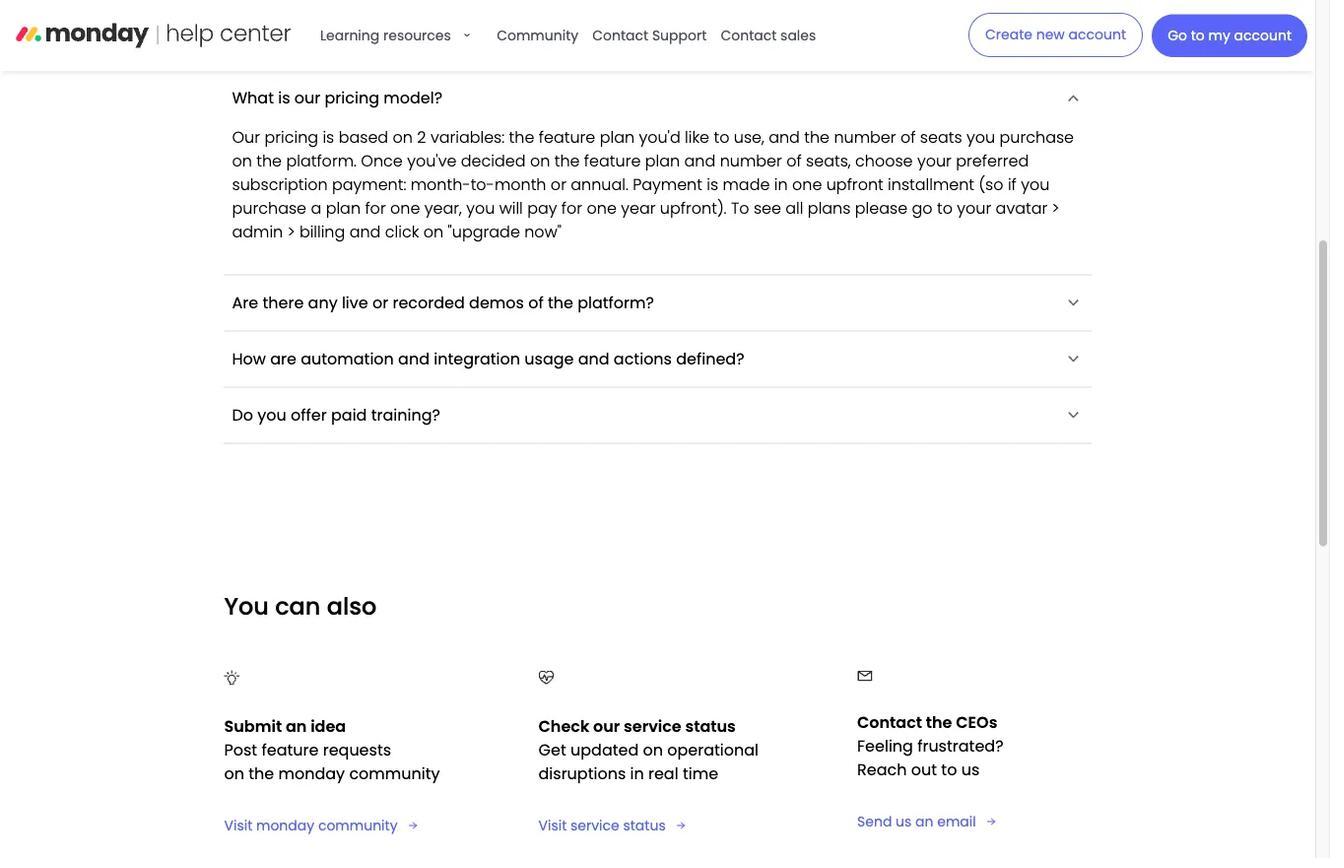 Task type: vqa. For each thing, say whether or not it's contained in the screenshot.


Task type: describe. For each thing, give the bounding box(es) containing it.
community inside submit an idea post feature requests on the monday community
[[349, 764, 440, 786]]

integration
[[434, 348, 520, 371]]

training?
[[371, 405, 440, 427]]

submit an idea post feature requests on the monday community
[[224, 716, 440, 786]]

ceos
[[956, 712, 998, 735]]

and left click
[[350, 221, 381, 243]]

payment
[[633, 174, 703, 196]]

all
[[786, 198, 804, 220]]

please
[[855, 198, 908, 220]]

avatar
[[996, 198, 1048, 220]]

visit service status link
[[539, 816, 759, 837]]

(so
[[979, 174, 1004, 196]]

see
[[754, 198, 782, 220]]

choose
[[856, 150, 913, 173]]

variables:
[[431, 127, 505, 149]]

actions
[[614, 348, 672, 371]]

paid
[[331, 405, 367, 427]]

to inside go to my account link
[[1191, 26, 1205, 45]]

1 vertical spatial purchase
[[232, 198, 307, 220]]

real
[[649, 764, 679, 786]]

there
[[263, 292, 304, 314]]

idea
[[311, 716, 346, 739]]

0 horizontal spatial is
[[278, 87, 290, 109]]

visit monday community link
[[224, 816, 440, 837]]

1 horizontal spatial one
[[587, 198, 617, 220]]

to-
[[471, 174, 495, 196]]

what is our pricing model?
[[232, 87, 443, 109]]

use,
[[734, 127, 765, 149]]

defined?
[[676, 348, 745, 371]]

do
[[232, 405, 253, 427]]

model?
[[384, 87, 443, 109]]

send us an email link
[[858, 812, 1004, 833]]

go to my account link
[[1152, 14, 1308, 57]]

any
[[308, 292, 338, 314]]

the up decided
[[509, 127, 535, 149]]

you'd
[[639, 127, 681, 149]]

send
[[858, 813, 892, 832]]

status inside check our service status get updated on operational disruptions in real time
[[686, 716, 736, 738]]

billing
[[300, 221, 345, 243]]

installment
[[888, 174, 975, 196]]

plans
[[808, 198, 851, 220]]

month-
[[411, 174, 471, 196]]

resources
[[383, 26, 451, 45]]

1 vertical spatial monday
[[256, 817, 315, 836]]

"upgrade
[[448, 221, 520, 243]]

go
[[912, 198, 933, 220]]

1 for from the left
[[365, 198, 386, 220]]

you right do
[[258, 405, 287, 427]]

in inside check our service status get updated on operational disruptions in real time
[[630, 764, 644, 786]]

the inside submit an idea post feature requests on the monday community
[[249, 764, 274, 786]]

contact sales
[[721, 26, 816, 45]]

to inside contact the ceos feeling frustrated? reach out to us
[[942, 760, 957, 782]]

1 vertical spatial >
[[287, 221, 295, 243]]

or inside our pricing is based on 2 variables: the feature plan you'd like to use, and the number of seats you purchase on the platform. once you've decided on the feature plan and number of seats, choose your preferred subscription payment: month-to-month or annual. payment is made in one upfront installment (so if you purchase a plan for one year, you will pay for one year upfront). to see all plans please go to your avatar > admin > billing and click on "upgrade now"
[[551, 174, 567, 196]]

my
[[1209, 26, 1231, 45]]

once
[[361, 150, 403, 173]]

icon image inside send us an email link
[[984, 819, 1000, 827]]

recorded
[[393, 292, 465, 314]]

1 horizontal spatial is
[[323, 127, 334, 149]]

community
[[497, 26, 579, 45]]

upfront).
[[660, 198, 727, 220]]

offer
[[291, 405, 327, 427]]

arrow image for do you offer paid training?
[[1064, 404, 1084, 428]]

year
[[621, 198, 656, 220]]

usage
[[525, 348, 574, 371]]

community link
[[492, 16, 584, 55]]

will
[[499, 198, 523, 220]]

contact for contact support
[[593, 26, 649, 45]]

how
[[232, 348, 266, 371]]

learning resources link
[[315, 16, 488, 55]]

1 vertical spatial of
[[787, 150, 802, 173]]

pay
[[527, 198, 557, 220]]

2 vertical spatial is
[[707, 174, 719, 196]]

contact for contact the ceos feeling frustrated? reach out to us
[[858, 712, 923, 735]]

arrow image
[[1064, 348, 1084, 372]]

1 horizontal spatial plan
[[600, 127, 635, 149]]

month
[[495, 174, 547, 196]]

made
[[723, 174, 770, 196]]

0 horizontal spatial number
[[720, 150, 782, 173]]

go to my account
[[1168, 26, 1292, 45]]

are
[[270, 348, 297, 371]]

1 horizontal spatial pricing
[[325, 87, 379, 109]]

pricing inside our pricing is based on 2 variables: the feature plan you'd like to use, and the number of seats you purchase on the platform. once you've decided on the feature plan and number of seats, choose your preferred subscription payment: month-to-month or annual. payment is made in one upfront installment (so if you purchase a plan for one year, you will pay for one year upfront). to see all plans please go to your avatar > admin > billing and click on "upgrade now"
[[265, 127, 318, 149]]

contact support
[[593, 26, 707, 45]]

icon image inside visit service status link
[[674, 823, 690, 831]]

are
[[232, 292, 258, 314]]

0 vertical spatial purchase
[[1000, 127, 1075, 149]]

1 vertical spatial community
[[318, 817, 398, 836]]

our
[[232, 127, 260, 149]]

like
[[685, 127, 710, 149]]

1 vertical spatial your
[[957, 198, 992, 220]]

service inside visit service status link
[[571, 817, 620, 836]]

a
[[311, 198, 322, 220]]

1 horizontal spatial account
[[1235, 26, 1292, 45]]

monday.com logo image
[[16, 16, 292, 55]]

to
[[731, 198, 750, 220]]

subscription
[[232, 174, 328, 196]]

the left platform?
[[548, 292, 574, 314]]

decided
[[461, 150, 526, 173]]

based
[[339, 127, 389, 149]]

0 horizontal spatial one
[[390, 198, 420, 220]]

updated
[[571, 740, 639, 762]]

arrow image for are there any live or recorded demos of the platform?
[[1064, 292, 1084, 315]]

you right if
[[1021, 174, 1050, 196]]

the up annual.
[[555, 150, 580, 173]]

0 vertical spatial your
[[918, 150, 952, 173]]

you've
[[407, 150, 457, 173]]

you down "to-"
[[466, 198, 495, 220]]

are there any live or recorded demos of the platform?
[[232, 292, 654, 314]]

1 vertical spatial plan
[[645, 150, 680, 173]]



Task type: locate. For each thing, give the bounding box(es) containing it.
operational
[[668, 740, 759, 762]]

0 horizontal spatial plan
[[326, 198, 361, 220]]

platform.
[[286, 150, 357, 173]]

on inside check our service status get updated on operational disruptions in real time
[[643, 740, 663, 762]]

of left seats
[[901, 127, 916, 149]]

2 vertical spatial plan
[[326, 198, 361, 220]]

or right live
[[373, 292, 389, 314]]

your up 'installment'
[[918, 150, 952, 173]]

0 vertical spatial of
[[901, 127, 916, 149]]

of left 'seats,'
[[787, 150, 802, 173]]

and
[[769, 127, 800, 149], [685, 150, 716, 173], [350, 221, 381, 243], [398, 348, 430, 371], [578, 348, 610, 371]]

1 horizontal spatial for
[[562, 198, 583, 220]]

0 vertical spatial feature
[[539, 127, 596, 149]]

of right demos
[[528, 292, 544, 314]]

service inside check our service status get updated on operational disruptions in real time
[[624, 716, 682, 738]]

1 vertical spatial arrow image
[[1064, 292, 1084, 315]]

your down (so
[[957, 198, 992, 220]]

can
[[275, 590, 321, 623]]

on
[[393, 127, 413, 149], [232, 150, 252, 173], [530, 150, 550, 173], [424, 221, 444, 243], [643, 740, 663, 762], [224, 764, 244, 786]]

preferred
[[956, 150, 1029, 173]]

1 horizontal spatial status
[[686, 716, 736, 738]]

status up operational
[[686, 716, 736, 738]]

0 vertical spatial monday
[[278, 764, 345, 786]]

pricing up based
[[325, 87, 379, 109]]

1 horizontal spatial your
[[957, 198, 992, 220]]

contact support link
[[588, 16, 712, 55]]

community
[[349, 764, 440, 786], [318, 817, 398, 836]]

purchase down the subscription
[[232, 198, 307, 220]]

0 horizontal spatial status
[[623, 817, 666, 836]]

1 horizontal spatial number
[[834, 127, 897, 149]]

send us an email
[[858, 813, 977, 832]]

get
[[539, 740, 567, 762]]

contact inside contact sales link
[[721, 26, 777, 45]]

admin
[[232, 221, 283, 243]]

0 horizontal spatial account
[[1069, 25, 1127, 44]]

1 horizontal spatial visit
[[539, 817, 567, 836]]

us inside contact the ceos feeling frustrated? reach out to us
[[962, 760, 980, 782]]

and right usage
[[578, 348, 610, 371]]

payment:
[[332, 174, 406, 196]]

1 vertical spatial number
[[720, 150, 782, 173]]

in
[[775, 174, 788, 196], [630, 764, 644, 786]]

1 vertical spatial pricing
[[265, 127, 318, 149]]

2 horizontal spatial one
[[792, 174, 822, 196]]

the up frustrated?
[[926, 712, 953, 735]]

seats,
[[806, 150, 851, 173]]

status down real
[[623, 817, 666, 836]]

visit down disruptions
[[539, 817, 567, 836]]

contact for contact sales
[[721, 26, 777, 45]]

frustrated?
[[918, 736, 1004, 758]]

3 arrow image from the top
[[1064, 404, 1084, 428]]

visit for check our service status get updated on operational disruptions in real time
[[539, 817, 567, 836]]

1 vertical spatial feature
[[584, 150, 641, 173]]

create new account link
[[969, 13, 1143, 57]]

requests
[[323, 740, 391, 762]]

for right pay
[[562, 198, 583, 220]]

create new account
[[986, 25, 1127, 44]]

an left idea
[[286, 716, 307, 739]]

the down post
[[249, 764, 274, 786]]

0 horizontal spatial your
[[918, 150, 952, 173]]

status
[[686, 716, 736, 738], [623, 817, 666, 836]]

learning resources
[[320, 26, 451, 45]]

visit inside visit service status link
[[539, 817, 567, 836]]

visit service status
[[539, 817, 666, 836]]

0 vertical spatial plan
[[600, 127, 635, 149]]

or up pay
[[551, 174, 567, 196]]

our right what
[[295, 87, 321, 109]]

2 arrow image from the top
[[1064, 292, 1084, 315]]

in left real
[[630, 764, 644, 786]]

0 vertical spatial arrow image
[[1064, 87, 1084, 110]]

1 horizontal spatial service
[[624, 716, 682, 738]]

new
[[1037, 25, 1065, 44]]

demos
[[469, 292, 524, 314]]

email
[[938, 813, 977, 832]]

visit for submit an idea post feature requests on the monday community
[[224, 817, 253, 836]]

and right use,
[[769, 127, 800, 149]]

1 horizontal spatial contact
[[721, 26, 777, 45]]

account
[[1069, 25, 1127, 44], [1235, 26, 1292, 45]]

2 vertical spatial arrow image
[[1064, 404, 1084, 428]]

0 vertical spatial us
[[962, 760, 980, 782]]

also
[[327, 590, 377, 623]]

2 horizontal spatial contact
[[858, 712, 923, 735]]

year,
[[425, 198, 462, 220]]

> right avatar
[[1052, 198, 1060, 220]]

for
[[365, 198, 386, 220], [562, 198, 583, 220]]

monday inside submit an idea post feature requests on the monday community
[[278, 764, 345, 786]]

icon image
[[224, 671, 240, 686], [539, 671, 555, 686], [858, 671, 873, 682], [984, 819, 1000, 827], [674, 823, 690, 831], [406, 823, 421, 831]]

number down use,
[[720, 150, 782, 173]]

> left billing
[[287, 221, 295, 243]]

how are automation and integration usage and actions defined?
[[232, 348, 745, 371]]

and up training?
[[398, 348, 430, 371]]

us right send
[[896, 813, 912, 832]]

on up month
[[530, 150, 550, 173]]

0 vertical spatial our
[[295, 87, 321, 109]]

contact left support
[[593, 26, 649, 45]]

contact inside contact the ceos feeling frustrated? reach out to us
[[858, 712, 923, 735]]

1 horizontal spatial >
[[1052, 198, 1060, 220]]

learning
[[320, 26, 380, 45]]

you
[[224, 590, 269, 623]]

arrow image down create new account link
[[1064, 87, 1084, 110]]

arrow image down arrow icon
[[1064, 404, 1084, 428]]

arrow image
[[1064, 87, 1084, 110], [1064, 292, 1084, 315], [1064, 404, 1084, 428]]

2 horizontal spatial plan
[[645, 150, 680, 173]]

monday down idea
[[278, 764, 345, 786]]

0 vertical spatial or
[[551, 174, 567, 196]]

on down year,
[[424, 221, 444, 243]]

plan right a
[[326, 198, 361, 220]]

0 vertical spatial status
[[686, 716, 736, 738]]

0 horizontal spatial contact
[[593, 26, 649, 45]]

0 horizontal spatial our
[[295, 87, 321, 109]]

service
[[624, 716, 682, 738], [571, 817, 620, 836]]

on inside submit an idea post feature requests on the monday community
[[224, 764, 244, 786]]

seats
[[921, 127, 963, 149]]

service up real
[[624, 716, 682, 738]]

you up preferred
[[967, 127, 996, 149]]

0 vertical spatial community
[[349, 764, 440, 786]]

1 horizontal spatial an
[[916, 813, 934, 832]]

post
[[224, 740, 257, 762]]

1 horizontal spatial us
[[962, 760, 980, 782]]

what
[[232, 87, 274, 109]]

0 vertical spatial an
[[286, 716, 307, 739]]

our pricing is based on 2 variables: the feature plan you'd like to use, and the number of seats you purchase on the platform. once you've decided on the feature plan and number of seats, choose your preferred subscription payment: month-to-month or annual. payment is made in one upfront installment (so if you purchase a plan for one year, you will pay for one year upfront). to see all plans please go to your avatar > admin > billing and click on "upgrade now"
[[232, 127, 1075, 243]]

1 vertical spatial service
[[571, 817, 620, 836]]

in inside our pricing is based on 2 variables: the feature plan you'd like to use, and the number of seats you purchase on the platform. once you've decided on the feature plan and number of seats, choose your preferred subscription payment: month-to-month or annual. payment is made in one upfront installment (so if you purchase a plan for one year, you will pay for one year upfront). to see all plans please go to your avatar > admin > billing and click on "upgrade now"
[[775, 174, 788, 196]]

0 horizontal spatial in
[[630, 764, 644, 786]]

automation
[[301, 348, 394, 371]]

1 vertical spatial an
[[916, 813, 934, 832]]

and down the like
[[685, 150, 716, 173]]

0 horizontal spatial us
[[896, 813, 912, 832]]

submit
[[224, 716, 282, 739]]

0 horizontal spatial purchase
[[232, 198, 307, 220]]

2 for from the left
[[562, 198, 583, 220]]

0 horizontal spatial service
[[571, 817, 620, 836]]

to
[[1191, 26, 1205, 45], [714, 127, 730, 149], [937, 198, 953, 220], [942, 760, 957, 782]]

>
[[1052, 198, 1060, 220], [287, 221, 295, 243]]

2 vertical spatial feature
[[262, 740, 319, 762]]

click
[[385, 221, 419, 243]]

contact left sales in the right top of the page
[[721, 26, 777, 45]]

purchase up preferred
[[1000, 127, 1075, 149]]

one down annual.
[[587, 198, 617, 220]]

monday down post
[[256, 817, 315, 836]]

feeling
[[858, 736, 914, 758]]

plan left you'd at the top
[[600, 127, 635, 149]]

arrow image for what is our pricing model?
[[1064, 87, 1084, 110]]

1 horizontal spatial purchase
[[1000, 127, 1075, 149]]

0 horizontal spatial visit
[[224, 817, 253, 836]]

our
[[295, 87, 321, 109], [593, 716, 620, 738]]

1 horizontal spatial in
[[775, 174, 788, 196]]

purchase
[[1000, 127, 1075, 149], [232, 198, 307, 220]]

on left 2
[[393, 127, 413, 149]]

2 horizontal spatial is
[[707, 174, 719, 196]]

2 visit from the left
[[224, 817, 253, 836]]

0 horizontal spatial or
[[373, 292, 389, 314]]

on up real
[[643, 740, 663, 762]]

pricing up platform. at the top left
[[265, 127, 318, 149]]

1 vertical spatial is
[[323, 127, 334, 149]]

0 horizontal spatial for
[[365, 198, 386, 220]]

in up all
[[775, 174, 788, 196]]

0 horizontal spatial of
[[528, 292, 544, 314]]

service down disruptions
[[571, 817, 620, 836]]

0 horizontal spatial >
[[287, 221, 295, 243]]

icon image inside visit monday community link
[[406, 823, 421, 831]]

1 vertical spatial our
[[593, 716, 620, 738]]

disruptions
[[539, 764, 626, 786]]

on down post
[[224, 764, 244, 786]]

1 horizontal spatial our
[[593, 716, 620, 738]]

for down payment: at the left of page
[[365, 198, 386, 220]]

our inside check our service status get updated on operational disruptions in real time
[[593, 716, 620, 738]]

reach
[[858, 760, 907, 782]]

an left email
[[916, 813, 934, 832]]

2 vertical spatial of
[[528, 292, 544, 314]]

is up upfront).
[[707, 174, 719, 196]]

of
[[901, 127, 916, 149], [787, 150, 802, 173], [528, 292, 544, 314]]

go
[[1168, 26, 1188, 45]]

an
[[286, 716, 307, 739], [916, 813, 934, 832]]

is up platform. at the top left
[[323, 127, 334, 149]]

feature inside submit an idea post feature requests on the monday community
[[262, 740, 319, 762]]

you
[[967, 127, 996, 149], [1021, 174, 1050, 196], [466, 198, 495, 220], [258, 405, 287, 427]]

now"
[[525, 221, 562, 243]]

account right new
[[1069, 25, 1127, 44]]

1 arrow image from the top
[[1064, 87, 1084, 110]]

0 vertical spatial pricing
[[325, 87, 379, 109]]

our up updated
[[593, 716, 620, 738]]

visit
[[539, 817, 567, 836], [224, 817, 253, 836]]

the up 'seats,'
[[805, 127, 830, 149]]

one up all
[[792, 174, 822, 196]]

number up choose on the top right of page
[[834, 127, 897, 149]]

1 vertical spatial in
[[630, 764, 644, 786]]

visit inside visit monday community link
[[224, 817, 253, 836]]

is
[[278, 87, 290, 109], [323, 127, 334, 149], [707, 174, 719, 196]]

on down our
[[232, 150, 252, 173]]

contact up the feeling
[[858, 712, 923, 735]]

plan down you'd at the top
[[645, 150, 680, 173]]

0 vertical spatial service
[[624, 716, 682, 738]]

visit monday community
[[224, 817, 398, 836]]

account right my
[[1235, 26, 1292, 45]]

one
[[792, 174, 822, 196], [390, 198, 420, 220], [587, 198, 617, 220]]

0 vertical spatial is
[[278, 87, 290, 109]]

feature
[[539, 127, 596, 149], [584, 150, 641, 173], [262, 740, 319, 762]]

create
[[986, 25, 1033, 44]]

the
[[509, 127, 535, 149], [805, 127, 830, 149], [257, 150, 282, 173], [555, 150, 580, 173], [548, 292, 574, 314], [926, 712, 953, 735], [249, 764, 274, 786]]

annual.
[[571, 174, 629, 196]]

the up the subscription
[[257, 150, 282, 173]]

one up click
[[390, 198, 420, 220]]

if
[[1008, 174, 1017, 196]]

plan
[[600, 127, 635, 149], [645, 150, 680, 173], [326, 198, 361, 220]]

0 vertical spatial number
[[834, 127, 897, 149]]

check our service status get updated on operational disruptions in real time
[[539, 716, 759, 786]]

contact sales link
[[716, 16, 821, 55]]

0 horizontal spatial an
[[286, 716, 307, 739]]

an inside submit an idea post feature requests on the monday community
[[286, 716, 307, 739]]

us down frustrated?
[[962, 760, 980, 782]]

arrow image up arrow icon
[[1064, 292, 1084, 315]]

1 vertical spatial us
[[896, 813, 912, 832]]

time
[[683, 764, 719, 786]]

0 vertical spatial in
[[775, 174, 788, 196]]

visit down post
[[224, 817, 253, 836]]

1 horizontal spatial of
[[787, 150, 802, 173]]

2 horizontal spatial of
[[901, 127, 916, 149]]

support
[[652, 26, 707, 45]]

out
[[912, 760, 937, 782]]

1 vertical spatial or
[[373, 292, 389, 314]]

0 vertical spatial >
[[1052, 198, 1060, 220]]

number
[[834, 127, 897, 149], [720, 150, 782, 173]]

the inside contact the ceos feeling frustrated? reach out to us
[[926, 712, 953, 735]]

1 vertical spatial status
[[623, 817, 666, 836]]

0 horizontal spatial pricing
[[265, 127, 318, 149]]

1 horizontal spatial or
[[551, 174, 567, 196]]

is right what
[[278, 87, 290, 109]]

1 visit from the left
[[539, 817, 567, 836]]

you can also
[[224, 590, 377, 623]]



